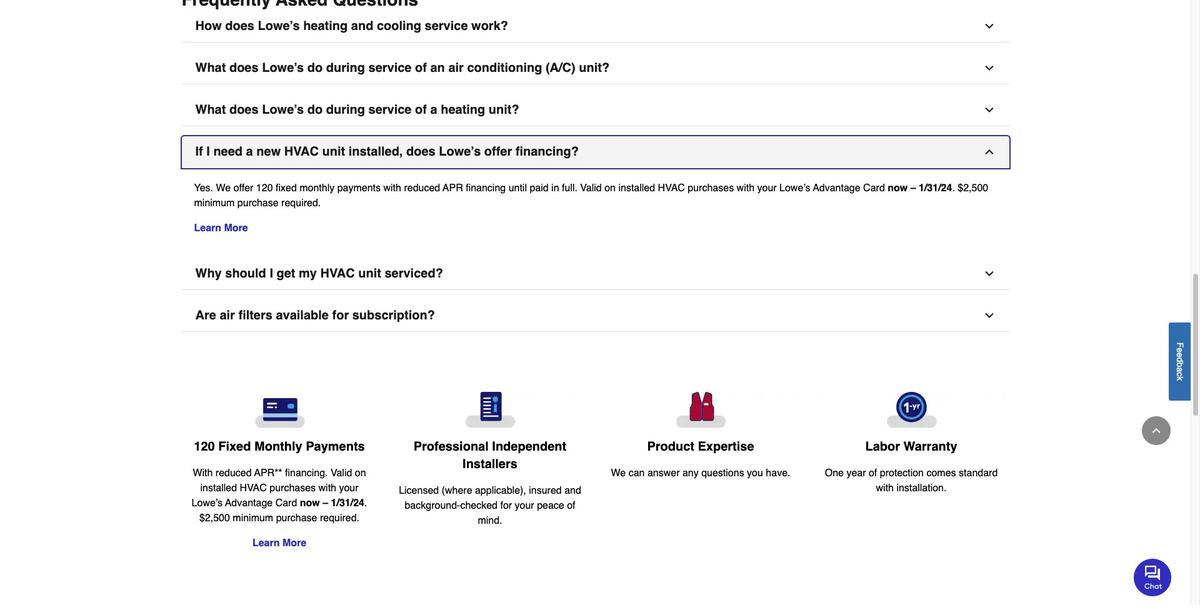 Task type: vqa. For each thing, say whether or not it's contained in the screenshot.
Sewell
no



Task type: describe. For each thing, give the bounding box(es) containing it.
1 e from the top
[[1176, 348, 1186, 353]]

service inside how does lowe's heating and cooling service work? "button"
[[425, 19, 468, 33]]

c
[[1176, 372, 1186, 376]]

available
[[276, 308, 329, 323]]

licensed (where applicable), insured and background-checked for your peace of mind.
[[399, 485, 582, 526]]

standard
[[960, 468, 998, 479]]

labor warranty
[[866, 440, 958, 454]]

you
[[748, 468, 764, 479]]

1 horizontal spatial on
[[605, 182, 616, 194]]

financing?
[[516, 144, 579, 159]]

are air filters available for subscription? button
[[182, 300, 1010, 332]]

full.
[[562, 182, 578, 194]]

work?
[[472, 19, 509, 33]]

0 vertical spatial valid
[[581, 182, 602, 194]]

installers
[[463, 457, 518, 471]]

120 fixed monthly payments
[[194, 440, 365, 454]]

1 horizontal spatial a
[[431, 102, 438, 117]]

are air filters available for subscription?
[[195, 308, 435, 323]]

your inside with reduced apr** financing. valid on installed hvac purchases with your lowe's advantage card
[[339, 483, 359, 494]]

purchases inside with reduced apr** financing. valid on installed hvac purchases with your lowe's advantage card
[[270, 483, 316, 494]]

0 horizontal spatial unit?
[[489, 102, 520, 117]]

(where
[[442, 485, 473, 496]]

0 vertical spatial more
[[224, 222, 248, 234]]

reduced inside with reduced apr** financing. valid on installed hvac purchases with your lowe's advantage card
[[216, 468, 252, 479]]

for inside button
[[332, 308, 349, 323]]

expertise
[[698, 440, 755, 454]]

until
[[509, 182, 527, 194]]

1 vertical spatial 120
[[194, 440, 215, 454]]

i inside if i need a new hvac unit installed, does lowe's offer financing? button
[[207, 144, 210, 159]]

0 horizontal spatial learn more link
[[194, 222, 248, 234]]

f e e d b a c k button
[[1170, 323, 1192, 401]]

checked
[[461, 500, 498, 511]]

b
[[1176, 362, 1186, 367]]

chevron down image for conditioning
[[984, 62, 996, 74]]

payments
[[338, 182, 381, 194]]

product expertise
[[648, 440, 755, 454]]

fixed
[[276, 182, 297, 194]]

if
[[195, 144, 203, 159]]

unit for serviced?
[[359, 266, 381, 281]]

0 horizontal spatial –
[[323, 498, 328, 509]]

advantage inside with reduced apr** financing. valid on installed hvac purchases with your lowe's advantage card
[[225, 498, 273, 509]]

if i need a new hvac unit installed, does lowe's offer financing?
[[195, 144, 579, 159]]

get
[[277, 266, 296, 281]]

should
[[225, 266, 266, 281]]

chat invite button image
[[1135, 558, 1173, 596]]

fixed
[[218, 440, 251, 454]]

heating inside how does lowe's heating and cooling service work? "button"
[[303, 19, 348, 33]]

labor
[[866, 440, 901, 454]]

your inside licensed (where applicable), insured and background-checked for your peace of mind.
[[515, 500, 535, 511]]

. for yes. we offer 120 fixed monthly payments with reduced apr financing until paid in full. valid on installed hvac purchases with your lowe's advantage card
[[953, 182, 956, 194]]

1 horizontal spatial learn more link
[[253, 538, 307, 549]]

0 vertical spatial unit?
[[579, 60, 610, 75]]

financing.
[[285, 468, 328, 479]]

of inside what does lowe's do during service of an air conditioning (a/c) unit? button
[[415, 60, 427, 75]]

do for an
[[308, 60, 323, 75]]

with reduced apr** financing. valid on installed hvac purchases with your lowe's advantage card
[[192, 468, 366, 509]]

monthly
[[255, 440, 303, 454]]

how does lowe's heating and cooling service work? button
[[182, 10, 1010, 42]]

k
[[1176, 376, 1186, 381]]

why
[[195, 266, 222, 281]]

and for insured
[[565, 485, 582, 496]]

valid inside with reduced apr** financing. valid on installed hvac purchases with your lowe's advantage card
[[331, 468, 352, 479]]

what does lowe's do during service of a heating unit?
[[195, 102, 520, 117]]

unit for installed,
[[322, 144, 345, 159]]

d
[[1176, 357, 1186, 362]]

minimum for yes. we offer 120 fixed monthly payments with reduced apr financing until paid in full. valid on installed hvac purchases with your lowe's advantage card
[[194, 197, 235, 209]]

learn for the leftmost the learn more link
[[194, 222, 221, 234]]

0 vertical spatial –
[[911, 182, 917, 194]]

monthly
[[300, 182, 335, 194]]

why should i get my hvac unit serviced?
[[195, 266, 443, 281]]

one
[[825, 468, 844, 479]]

1 horizontal spatial learn more
[[253, 538, 307, 549]]

0 vertical spatial your
[[758, 182, 777, 194]]

1 vertical spatial we
[[611, 468, 626, 479]]

have.
[[766, 468, 791, 479]]

1 vertical spatial 1/31/24
[[331, 498, 365, 509]]

apr
[[443, 182, 463, 194]]

. $2,500 minimum purchase required. for with reduced apr** financing. valid on installed hvac purchases with your lowe's advantage card
[[199, 498, 367, 524]]

0 vertical spatial card
[[864, 182, 886, 194]]

protection
[[881, 468, 924, 479]]

one year of protection comes standard with installation.
[[825, 468, 998, 494]]

chevron down image for unit?
[[984, 104, 996, 116]]

with inside one year of protection comes standard with installation.
[[877, 483, 894, 494]]

0 vertical spatial installed
[[619, 182, 656, 194]]

a dark blue credit card icon. image
[[184, 392, 375, 428]]

0 vertical spatial purchases
[[688, 182, 734, 194]]

are
[[195, 308, 216, 323]]

what does lowe's do during service of an air conditioning (a/c) unit?
[[195, 60, 610, 75]]

subscription?
[[353, 308, 435, 323]]

of inside licensed (where applicable), insured and background-checked for your peace of mind.
[[567, 500, 576, 511]]

does for how does lowe's heating and cooling service work?
[[225, 19, 255, 33]]

if i need a new hvac unit installed, does lowe's offer financing? button
[[182, 136, 1010, 168]]

2 horizontal spatial a
[[1176, 367, 1186, 372]]

comes
[[927, 468, 957, 479]]

hvac inside with reduced apr** financing. valid on installed hvac purchases with your lowe's advantage card
[[240, 483, 267, 494]]

0 horizontal spatial air
[[220, 308, 235, 323]]

how does lowe's heating and cooling service work?
[[195, 19, 509, 33]]

serviced?
[[385, 266, 443, 281]]

my
[[299, 266, 317, 281]]

for inside licensed (where applicable), insured and background-checked for your peace of mind.
[[501, 500, 512, 511]]

f
[[1176, 342, 1186, 348]]

of inside one year of protection comes standard with installation.
[[869, 468, 878, 479]]

how
[[195, 19, 222, 33]]

0 horizontal spatial learn more
[[194, 222, 248, 234]]

service for an
[[369, 60, 412, 75]]

questions
[[702, 468, 745, 479]]

year
[[847, 468, 867, 479]]

of inside the what does lowe's do during service of a heating unit? button
[[415, 102, 427, 117]]

chevron down image for how does lowe's heating and cooling service work?
[[984, 20, 996, 32]]

financing
[[466, 182, 506, 194]]

what does lowe's do during service of a heating unit? button
[[182, 94, 1010, 126]]

purchase for with reduced apr** financing. valid on installed hvac purchases with your lowe's advantage card
[[276, 513, 317, 524]]

answer
[[648, 468, 680, 479]]

now – 1/31/24
[[300, 498, 365, 509]]

conditioning
[[467, 60, 543, 75]]

a dark blue background check icon. image
[[395, 392, 586, 428]]



Task type: locate. For each thing, give the bounding box(es) containing it.
1 vertical spatial chevron down image
[[984, 104, 996, 116]]

purchase
[[238, 197, 279, 209], [276, 513, 317, 524]]

a
[[431, 102, 438, 117], [246, 144, 253, 159], [1176, 367, 1186, 372]]

0 horizontal spatial and
[[351, 19, 374, 33]]

chevron up image inside if i need a new hvac unit installed, does lowe's offer financing? button
[[984, 146, 996, 158]]

0 horizontal spatial chevron up image
[[984, 146, 996, 158]]

unit? right (a/c) at the left of page
[[579, 60, 610, 75]]

does
[[225, 19, 255, 33], [230, 60, 259, 75], [230, 102, 259, 117], [407, 144, 436, 159]]

payments
[[306, 440, 365, 454]]

on down if i need a new hvac unit installed, does lowe's offer financing? button
[[605, 182, 616, 194]]

licensed
[[399, 485, 439, 496]]

learn down yes.
[[194, 222, 221, 234]]

0 vertical spatial purchase
[[238, 197, 279, 209]]

0 horizontal spatial unit
[[322, 144, 345, 159]]

service down cooling
[[369, 60, 412, 75]]

1 vertical spatial .
[[365, 498, 367, 509]]

professional independent installers
[[414, 440, 567, 471]]

on inside with reduced apr** financing. valid on installed hvac purchases with your lowe's advantage card
[[355, 468, 366, 479]]

reduced left apr
[[404, 182, 440, 194]]

1 vertical spatial valid
[[331, 468, 352, 479]]

an
[[431, 60, 445, 75]]

need
[[214, 144, 243, 159]]

0 horizontal spatial i
[[207, 144, 210, 159]]

why should i get my hvac unit serviced? button
[[182, 258, 1010, 290]]

1 vertical spatial purchases
[[270, 483, 316, 494]]

0 vertical spatial $2,500
[[958, 182, 989, 194]]

required. down the now – 1/31/24
[[320, 513, 360, 524]]

a blue 1-year labor warranty icon. image
[[817, 392, 1007, 428]]

a left new
[[246, 144, 253, 159]]

a lowe's red vest icon. image
[[606, 392, 797, 428]]

1 vertical spatial more
[[283, 538, 307, 549]]

1 do from the top
[[308, 60, 323, 75]]

3 chevron down image from the top
[[984, 309, 996, 322]]

does for what does lowe's do during service of an air conditioning (a/c) unit?
[[230, 60, 259, 75]]

product
[[648, 440, 695, 454]]

we can answer any questions you have.
[[611, 468, 791, 479]]

0 vertical spatial we
[[216, 182, 231, 194]]

a down an
[[431, 102, 438, 117]]

0 vertical spatial learn more link
[[194, 222, 248, 234]]

purchase down fixed
[[238, 197, 279, 209]]

chevron down image
[[984, 20, 996, 32], [984, 268, 996, 280]]

installed down if i need a new hvac unit installed, does lowe's offer financing? button
[[619, 182, 656, 194]]

on down payments
[[355, 468, 366, 479]]

1 horizontal spatial reduced
[[404, 182, 440, 194]]

installed
[[619, 182, 656, 194], [200, 483, 237, 494]]

chevron up image
[[984, 146, 996, 158], [1151, 425, 1163, 437]]

offer down need
[[234, 182, 254, 194]]

insured
[[529, 485, 562, 496]]

1 vertical spatial service
[[369, 60, 412, 75]]

e up 'd'
[[1176, 348, 1186, 353]]

yes. we offer 120 fixed monthly payments with reduced apr financing until paid in full. valid on installed hvac purchases with your lowe's advantage card now – 1/31/24
[[194, 182, 953, 194]]

1 horizontal spatial unit
[[359, 266, 381, 281]]

i left get
[[270, 266, 273, 281]]

0 vertical spatial service
[[425, 19, 468, 33]]

–
[[911, 182, 917, 194], [323, 498, 328, 509]]

professional
[[414, 440, 489, 454]]

we left can
[[611, 468, 626, 479]]

learn more down yes.
[[194, 222, 248, 234]]

of down what does lowe's do during service of an air conditioning (a/c) unit?
[[415, 102, 427, 117]]

cooling
[[377, 19, 422, 33]]

what does lowe's do during service of an air conditioning (a/c) unit? button
[[182, 52, 1010, 84]]

f e e d b a c k
[[1176, 342, 1186, 381]]

1 vertical spatial chevron up image
[[1151, 425, 1163, 437]]

$2,500 for with reduced apr** financing. valid on installed hvac purchases with your lowe's advantage card
[[199, 513, 230, 524]]

learn more down with reduced apr** financing. valid on installed hvac purchases with your lowe's advantage card
[[253, 538, 307, 549]]

1 vertical spatial $2,500
[[199, 513, 230, 524]]

valid right full.
[[581, 182, 602, 194]]

1 vertical spatial i
[[270, 266, 273, 281]]

do for a
[[308, 102, 323, 117]]

apr**
[[254, 468, 282, 479]]

can
[[629, 468, 645, 479]]

0 horizontal spatial reduced
[[216, 468, 252, 479]]

does inside "button"
[[225, 19, 255, 33]]

2 chevron down image from the top
[[984, 104, 996, 116]]

2 e from the top
[[1176, 353, 1186, 357]]

reduced down the fixed
[[216, 468, 252, 479]]

what down how
[[195, 60, 226, 75]]

card
[[864, 182, 886, 194], [276, 498, 297, 509]]

0 horizontal spatial a
[[246, 144, 253, 159]]

0 horizontal spatial $2,500
[[199, 513, 230, 524]]

new
[[257, 144, 281, 159]]

1 horizontal spatial 1/31/24
[[919, 182, 953, 194]]

0 vertical spatial chevron up image
[[984, 146, 996, 158]]

chevron down image inside what does lowe's do during service of an air conditioning (a/c) unit? button
[[984, 62, 996, 74]]

1 vertical spatial installed
[[200, 483, 237, 494]]

1 vertical spatial offer
[[234, 182, 254, 194]]

1 what from the top
[[195, 60, 226, 75]]

0 horizontal spatial we
[[216, 182, 231, 194]]

0 vertical spatial chevron down image
[[984, 20, 996, 32]]

1 vertical spatial learn
[[253, 538, 280, 549]]

minimum
[[194, 197, 235, 209], [233, 513, 273, 524]]

paid
[[530, 182, 549, 194]]

1 vertical spatial unit
[[359, 266, 381, 281]]

offer inside if i need a new hvac unit installed, does lowe's offer financing? button
[[485, 144, 512, 159]]

and for heating
[[351, 19, 374, 33]]

i right if
[[207, 144, 210, 159]]

1 horizontal spatial advantage
[[813, 182, 861, 194]]

0 vertical spatial 1/31/24
[[919, 182, 953, 194]]

warranty
[[904, 440, 958, 454]]

learn for right the learn more link
[[253, 538, 280, 549]]

.
[[953, 182, 956, 194], [365, 498, 367, 509]]

advantage
[[813, 182, 861, 194], [225, 498, 273, 509]]

1 horizontal spatial .
[[953, 182, 956, 194]]

2 what from the top
[[195, 102, 226, 117]]

0 vertical spatial air
[[449, 60, 464, 75]]

1 vertical spatial learn more link
[[253, 538, 307, 549]]

0 vertical spatial required.
[[282, 197, 321, 209]]

service inside what does lowe's do during service of an air conditioning (a/c) unit? button
[[369, 60, 412, 75]]

and left cooling
[[351, 19, 374, 33]]

valid
[[581, 182, 602, 194], [331, 468, 352, 479]]

0 vertical spatial . $2,500 minimum purchase required.
[[194, 182, 989, 209]]

0 vertical spatial 120
[[256, 182, 273, 194]]

scroll to top element
[[1143, 417, 1172, 445]]

and inside licensed (where applicable), insured and background-checked for your peace of mind.
[[565, 485, 582, 496]]

service inside the what does lowe's do during service of a heating unit? button
[[369, 102, 412, 117]]

1 horizontal spatial air
[[449, 60, 464, 75]]

on
[[605, 182, 616, 194], [355, 468, 366, 479]]

minimum for with reduced apr** financing. valid on installed hvac purchases with your lowe's advantage card
[[233, 513, 273, 524]]

mind.
[[478, 515, 503, 526]]

during up 'installed,'
[[326, 102, 365, 117]]

1 horizontal spatial –
[[911, 182, 917, 194]]

service for a
[[369, 102, 412, 117]]

learn more link down yes.
[[194, 222, 248, 234]]

1 horizontal spatial we
[[611, 468, 626, 479]]

2 vertical spatial chevron down image
[[984, 309, 996, 322]]

0 horizontal spatial offer
[[234, 182, 254, 194]]

1 horizontal spatial more
[[283, 538, 307, 549]]

1 vertical spatial what
[[195, 102, 226, 117]]

1 during from the top
[[326, 60, 365, 75]]

0 horizontal spatial 120
[[194, 440, 215, 454]]

1 vertical spatial –
[[323, 498, 328, 509]]

during for an
[[326, 60, 365, 75]]

and right insured
[[565, 485, 582, 496]]

0 vertical spatial .
[[953, 182, 956, 194]]

hvac
[[284, 144, 319, 159], [658, 182, 685, 194], [321, 266, 355, 281], [240, 483, 267, 494]]

0 vertical spatial heating
[[303, 19, 348, 33]]

with
[[193, 468, 213, 479]]

chevron down image inside are air filters available for subscription? button
[[984, 309, 996, 322]]

now
[[888, 182, 908, 194], [300, 498, 320, 509]]

learn more link down with reduced apr** financing. valid on installed hvac purchases with your lowe's advantage card
[[253, 538, 307, 549]]

purchase for yes. we offer 120 fixed monthly payments with reduced apr financing until paid in full. valid on installed hvac purchases with your lowe's advantage card
[[238, 197, 279, 209]]

chevron down image inside why should i get my hvac unit serviced? button
[[984, 268, 996, 280]]

more up the should
[[224, 222, 248, 234]]

. for with reduced apr** financing. valid on installed hvac purchases with your lowe's advantage card
[[365, 498, 367, 509]]

installed,
[[349, 144, 403, 159]]

required. for with reduced apr** financing. valid on installed hvac purchases with your lowe's advantage card
[[320, 513, 360, 524]]

and inside "button"
[[351, 19, 374, 33]]

chevron down image inside how does lowe's heating and cooling service work? "button"
[[984, 20, 996, 32]]

unit?
[[579, 60, 610, 75], [489, 102, 520, 117]]

0 vertical spatial on
[[605, 182, 616, 194]]

minimum down with reduced apr** financing. valid on installed hvac purchases with your lowe's advantage card
[[233, 513, 273, 524]]

for down applicable),
[[501, 500, 512, 511]]

2 do from the top
[[308, 102, 323, 117]]

learn more
[[194, 222, 248, 234], [253, 538, 307, 549]]

lowe's
[[258, 19, 300, 33], [262, 60, 304, 75], [262, 102, 304, 117], [439, 144, 481, 159], [780, 182, 811, 194], [192, 498, 223, 509]]

learn
[[194, 222, 221, 234], [253, 538, 280, 549]]

0 horizontal spatial more
[[224, 222, 248, 234]]

0 vertical spatial for
[[332, 308, 349, 323]]

1 horizontal spatial 120
[[256, 182, 273, 194]]

1 vertical spatial . $2,500 minimum purchase required.
[[199, 498, 367, 524]]

what for what does lowe's do during service of an air conditioning (a/c) unit?
[[195, 60, 226, 75]]

2 vertical spatial service
[[369, 102, 412, 117]]

1 vertical spatial for
[[501, 500, 512, 511]]

0 horizontal spatial purchases
[[270, 483, 316, 494]]

1 horizontal spatial learn
[[253, 538, 280, 549]]

0 horizontal spatial installed
[[200, 483, 237, 494]]

of left an
[[415, 60, 427, 75]]

1 horizontal spatial heating
[[441, 102, 486, 117]]

what
[[195, 60, 226, 75], [195, 102, 226, 117]]

i inside why should i get my hvac unit serviced? button
[[270, 266, 273, 281]]

1 chevron down image from the top
[[984, 20, 996, 32]]

learn down with reduced apr** financing. valid on installed hvac purchases with your lowe's advantage card
[[253, 538, 280, 549]]

independent
[[492, 440, 567, 454]]

does for what does lowe's do during service of a heating unit?
[[230, 102, 259, 117]]

120 up with
[[194, 440, 215, 454]]

air
[[449, 60, 464, 75], [220, 308, 235, 323]]

required. for yes. we offer 120 fixed monthly payments with reduced apr financing until paid in full. valid on installed hvac purchases with your lowe's advantage card
[[282, 197, 321, 209]]

air right are
[[220, 308, 235, 323]]

with inside with reduced apr** financing. valid on installed hvac purchases with your lowe's advantage card
[[319, 483, 337, 494]]

of right peace
[[567, 500, 576, 511]]

e up b at the right of the page
[[1176, 353, 1186, 357]]

2 during from the top
[[326, 102, 365, 117]]

0 horizontal spatial now
[[300, 498, 320, 509]]

valid down payments
[[331, 468, 352, 479]]

service up "if i need a new hvac unit installed, does lowe's offer financing?"
[[369, 102, 412, 117]]

120 left fixed
[[256, 182, 273, 194]]

1 vertical spatial your
[[339, 483, 359, 494]]

in
[[552, 182, 560, 194]]

$2,500 for yes. we offer 120 fixed monthly payments with reduced apr financing until paid in full. valid on installed hvac purchases with your lowe's advantage card
[[958, 182, 989, 194]]

0 vertical spatial learn
[[194, 222, 221, 234]]

card inside with reduced apr** financing. valid on installed hvac purchases with your lowe's advantage card
[[276, 498, 297, 509]]

1 horizontal spatial purchases
[[688, 182, 734, 194]]

any
[[683, 468, 699, 479]]

reduced
[[404, 182, 440, 194], [216, 468, 252, 479]]

what up if
[[195, 102, 226, 117]]

120
[[256, 182, 273, 194], [194, 440, 215, 454]]

. $2,500 minimum purchase required. for yes. we offer 120 fixed monthly payments with reduced apr financing until paid in full. valid on installed hvac purchases with your lowe's advantage card
[[194, 182, 989, 209]]

. $2,500 minimum purchase required.
[[194, 182, 989, 209], [199, 498, 367, 524]]

what for what does lowe's do during service of a heating unit?
[[195, 102, 226, 117]]

i
[[207, 144, 210, 159], [270, 266, 273, 281]]

0 vertical spatial chevron down image
[[984, 62, 996, 74]]

0 horizontal spatial on
[[355, 468, 366, 479]]

chevron down image inside the what does lowe's do during service of a heating unit? button
[[984, 104, 996, 116]]

unit? down conditioning
[[489, 102, 520, 117]]

a up k
[[1176, 367, 1186, 372]]

we right yes.
[[216, 182, 231, 194]]

1 horizontal spatial valid
[[581, 182, 602, 194]]

2 vertical spatial your
[[515, 500, 535, 511]]

unit up the "monthly"
[[322, 144, 345, 159]]

1 horizontal spatial chevron up image
[[1151, 425, 1163, 437]]

1 chevron down image from the top
[[984, 62, 996, 74]]

1 horizontal spatial now
[[888, 182, 908, 194]]

0 vertical spatial what
[[195, 60, 226, 75]]

minimum down yes.
[[194, 197, 235, 209]]

0 horizontal spatial .
[[365, 498, 367, 509]]

with
[[384, 182, 402, 194], [737, 182, 755, 194], [319, 483, 337, 494], [877, 483, 894, 494]]

peace
[[537, 500, 565, 511]]

chevron down image for why should i get my hvac unit serviced?
[[984, 268, 996, 280]]

2 chevron down image from the top
[[984, 268, 996, 280]]

filters
[[239, 308, 273, 323]]

unit left serviced?
[[359, 266, 381, 281]]

0 vertical spatial i
[[207, 144, 210, 159]]

1 vertical spatial chevron down image
[[984, 268, 996, 280]]

chevron up image inside scroll to top element
[[1151, 425, 1163, 437]]

0 vertical spatial now
[[888, 182, 908, 194]]

for right available
[[332, 308, 349, 323]]

required. down fixed
[[282, 197, 321, 209]]

air right an
[[449, 60, 464, 75]]

1 vertical spatial now
[[300, 498, 320, 509]]

. $2,500 minimum purchase required. down if i need a new hvac unit installed, does lowe's offer financing? button
[[194, 182, 989, 209]]

background-
[[405, 500, 461, 511]]

1 horizontal spatial $2,500
[[958, 182, 989, 194]]

1 vertical spatial a
[[246, 144, 253, 159]]

applicable),
[[475, 485, 527, 496]]

for
[[332, 308, 349, 323], [501, 500, 512, 511]]

lowe's inside "button"
[[258, 19, 300, 33]]

0 horizontal spatial heating
[[303, 19, 348, 33]]

0 horizontal spatial for
[[332, 308, 349, 323]]

installed down with
[[200, 483, 237, 494]]

more down the now – 1/31/24
[[283, 538, 307, 549]]

(a/c)
[[546, 60, 576, 75]]

yes.
[[194, 182, 213, 194]]

installed inside with reduced apr** financing. valid on installed hvac purchases with your lowe's advantage card
[[200, 483, 237, 494]]

0 horizontal spatial 1/31/24
[[331, 498, 365, 509]]

1 vertical spatial advantage
[[225, 498, 273, 509]]

chevron down image
[[984, 62, 996, 74], [984, 104, 996, 116], [984, 309, 996, 322]]

do
[[308, 60, 323, 75], [308, 102, 323, 117]]

1 horizontal spatial for
[[501, 500, 512, 511]]

service up an
[[425, 19, 468, 33]]

during for a
[[326, 102, 365, 117]]

1 vertical spatial do
[[308, 102, 323, 117]]

1 vertical spatial air
[[220, 308, 235, 323]]

purchase down with reduced apr** financing. valid on installed hvac purchases with your lowe's advantage card
[[276, 513, 317, 524]]

heating inside the what does lowe's do during service of a heating unit? button
[[441, 102, 486, 117]]

1 vertical spatial purchase
[[276, 513, 317, 524]]

during down how does lowe's heating and cooling service work?
[[326, 60, 365, 75]]

installation.
[[897, 483, 947, 494]]

of right year
[[869, 468, 878, 479]]

lowe's inside with reduced apr** financing. valid on installed hvac purchases with your lowe's advantage card
[[192, 498, 223, 509]]

e
[[1176, 348, 1186, 353], [1176, 353, 1186, 357]]

1 vertical spatial on
[[355, 468, 366, 479]]

0 horizontal spatial learn
[[194, 222, 221, 234]]

1 horizontal spatial card
[[864, 182, 886, 194]]

and
[[351, 19, 374, 33], [565, 485, 582, 496]]

. $2,500 minimum purchase required. down apr**
[[199, 498, 367, 524]]

offer up financing
[[485, 144, 512, 159]]



